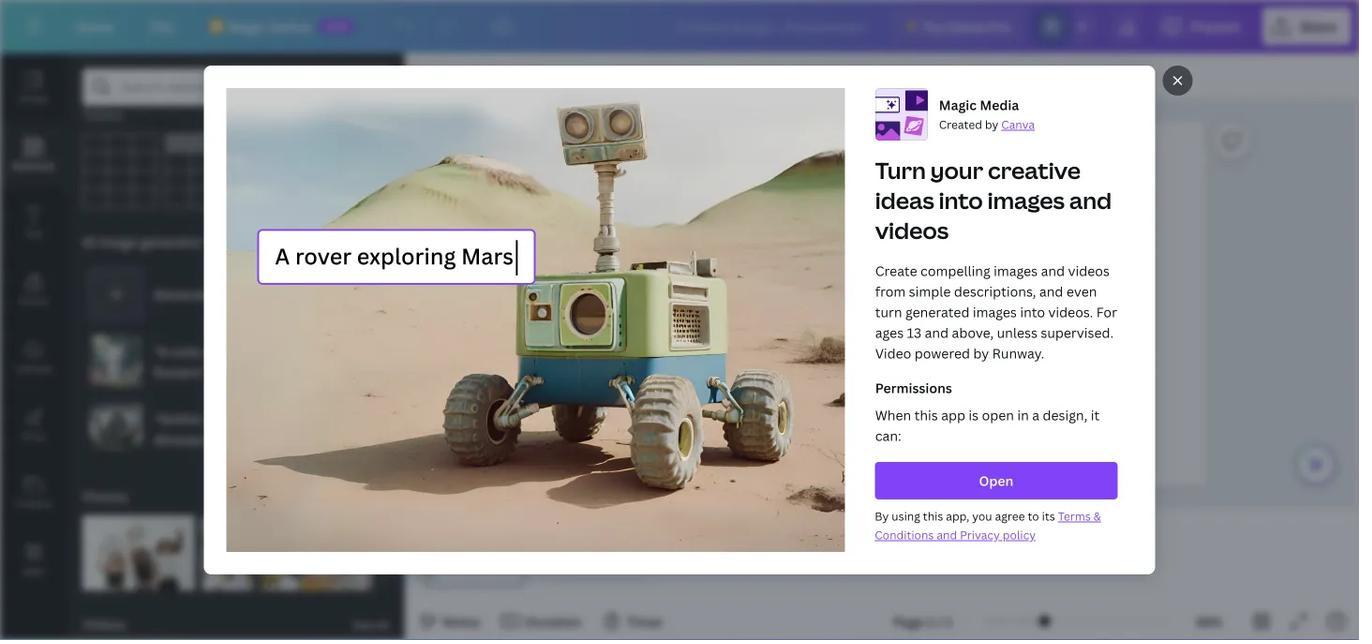 Task type: locate. For each thing, give the bounding box(es) containing it.
this inside "permissions when this app is open in a design, it can:"
[[915, 407, 938, 425]]

your inside turn your creative ideas into images and videos
[[931, 155, 984, 186]]

0 horizontal spatial a
[[285, 343, 293, 361]]

see
[[353, 107, 373, 123], [353, 490, 373, 506], [353, 618, 373, 633]]

new
[[325, 20, 349, 32]]

4 add this table to the canvas image from the left
[[330, 133, 405, 208]]

try canva pro button
[[892, 8, 1027, 45]]

1 left /
[[927, 613, 934, 631]]

1 add this table to the canvas image from the left
[[83, 133, 158, 208]]

open
[[980, 472, 1014, 490]]

2 vertical spatial see all
[[353, 618, 389, 633]]

2 vertical spatial all
[[376, 618, 389, 633]]

see all for photos
[[353, 490, 389, 506]]

by
[[985, 117, 999, 132], [973, 345, 989, 363], [325, 410, 341, 428]]

this
[[915, 407, 938, 425], [924, 509, 944, 524]]

women protesting together image
[[83, 516, 195, 591]]

hide pages image
[[838, 496, 928, 511]]

1 vertical spatial videos
[[1068, 262, 1110, 280]]

magic switch
[[228, 17, 312, 35]]

1 vertical spatial images
[[994, 262, 1038, 280]]

magic inside main menu bar
[[228, 17, 266, 35]]

0 vertical spatial images
[[988, 185, 1065, 216]]

by down media
[[985, 117, 999, 132]]

2 vertical spatial see all button
[[351, 606, 391, 641]]

flowers"
[[154, 363, 207, 381]]

see all button
[[351, 96, 391, 133], [351, 478, 391, 516], [351, 606, 391, 641]]

this left app
[[915, 407, 938, 425]]

above,
[[952, 324, 994, 342]]

magic for magic media created by canva
[[939, 96, 977, 114]]

descriptions,
[[954, 283, 1036, 301]]

add this table to the canvas image
[[83, 133, 158, 208], [165, 133, 240, 208], [248, 133, 323, 208], [330, 133, 405, 208]]

video
[[875, 345, 912, 363]]

1 horizontal spatial into
[[1020, 304, 1045, 321]]

main menu bar
[[0, 0, 1360, 53]]

this left 'app,'
[[924, 509, 944, 524]]

1 horizontal spatial magic
[[939, 96, 977, 114]]

0 vertical spatial magic
[[228, 17, 266, 35]]

1 vertical spatial a
[[1032, 407, 1040, 425]]

notes
[[443, 613, 481, 631]]

images down descriptions,
[[973, 304, 1017, 321]]

is
[[969, 407, 979, 425]]

3 see all button from the top
[[351, 606, 391, 641]]

in right open
[[1018, 407, 1029, 425]]

notes button
[[413, 607, 488, 637]]

magic inside the magic media created by canva
[[939, 96, 977, 114]]

videos inside create compelling images and videos from simple descriptions, and even turn generated images into videos. for ages 13 and above, unless supervised. video powered by runway.
[[1068, 262, 1110, 280]]

side panel tab list
[[0, 53, 68, 594]]

"a cute anime cat in a forest with flowers"
[[154, 343, 365, 381]]

page 1 image
[[420, 524, 527, 584]]

your
[[931, 155, 984, 186], [216, 286, 245, 303]]

1 vertical spatial see all button
[[351, 478, 391, 516]]

and
[[1070, 185, 1112, 216], [1041, 262, 1065, 280], [1040, 283, 1064, 301], [925, 324, 949, 342], [937, 527, 958, 543]]

1 vertical spatial see all
[[353, 490, 389, 506]]

2 see from the top
[[353, 490, 373, 506]]

a left the design,
[[1032, 407, 1040, 425]]

1 horizontal spatial your
[[931, 155, 984, 186]]

canva right try
[[947, 17, 986, 35]]

1 horizontal spatial canva
[[1001, 117, 1035, 132]]

0 vertical spatial into
[[939, 185, 983, 216]]

0 horizontal spatial into
[[939, 185, 983, 216]]

your for turn
[[931, 155, 984, 186]]

generate
[[154, 286, 213, 303]]

1 vertical spatial in
[[1018, 407, 1029, 425]]

try
[[923, 17, 944, 35]]

terms
[[1059, 509, 1092, 524]]

creative
[[988, 155, 1081, 186]]

by down above,
[[973, 345, 989, 363]]

by right surrounded
[[325, 410, 341, 428]]

0 horizontal spatial your
[[216, 286, 245, 303]]

2 vertical spatial by
[[325, 410, 341, 428]]

1 vertical spatial magic
[[939, 96, 977, 114]]

images down canva link
[[988, 185, 1065, 216]]

supervised.
[[1041, 324, 1114, 342]]

design
[[18, 92, 49, 105]]

2 vertical spatial see
[[353, 618, 373, 633]]

/
[[938, 613, 943, 631]]

a
[[285, 343, 293, 361], [1032, 407, 1040, 425]]

0 vertical spatial by
[[985, 117, 999, 132]]

1 horizontal spatial in
[[1018, 407, 1029, 425]]

0 vertical spatial a
[[285, 343, 293, 361]]

uploads
[[15, 362, 53, 375]]

1 see all from the top
[[353, 107, 389, 123]]

by inside "gothic castle surrounded by dinosaurs"
[[325, 410, 341, 428]]

magic
[[228, 17, 266, 35], [939, 96, 977, 114]]

1 1 from the left
[[927, 613, 934, 631]]

0 horizontal spatial in
[[270, 343, 282, 361]]

1 see from the top
[[353, 107, 373, 123]]

using
[[892, 509, 921, 524]]

into right ideas
[[939, 185, 983, 216]]

brand button
[[0, 256, 68, 324]]

3 see from the top
[[353, 618, 373, 633]]

0 vertical spatial canva
[[947, 17, 986, 35]]

0 vertical spatial in
[[270, 343, 282, 361]]

can:
[[875, 427, 902, 445]]

assortment of fruits and vegetables image
[[202, 516, 253, 591]]

1 see all button from the top
[[351, 96, 391, 133]]

0 vertical spatial all
[[376, 107, 389, 123]]

"gothic castle surrounded by dinosaurs"
[[154, 410, 341, 449]]

your down created on the right of the page
[[931, 155, 984, 186]]

0 vertical spatial videos
[[875, 215, 949, 246]]

0 horizontal spatial canva
[[947, 17, 986, 35]]

videos up create
[[875, 215, 949, 246]]

2 1 from the left
[[946, 613, 953, 631]]

conditions
[[875, 527, 935, 543]]

1 right /
[[946, 613, 953, 631]]

brand
[[20, 295, 48, 307]]

generator
[[140, 233, 203, 251]]

1 vertical spatial by
[[973, 345, 989, 363]]

this for app
[[915, 407, 938, 425]]

in right cat
[[270, 343, 282, 361]]

0 horizontal spatial magic
[[228, 17, 266, 35]]

"gothic
[[154, 410, 202, 428]]

0 vertical spatial this
[[915, 407, 938, 425]]

and inside terms & conditions and privacy policy
[[937, 527, 958, 543]]

your left own
[[216, 286, 245, 303]]

see for videos
[[353, 618, 373, 633]]

2 see all button from the top
[[351, 478, 391, 516]]

photos button
[[81, 478, 130, 516]]

3 see all from the top
[[353, 618, 389, 633]]

magic left switch
[[228, 17, 266, 35]]

this for app,
[[924, 509, 944, 524]]

0 vertical spatial see all
[[353, 107, 389, 123]]

1 vertical spatial see
[[353, 490, 373, 506]]

from
[[875, 283, 906, 301]]

2 all from the top
[[376, 490, 389, 506]]

0 horizontal spatial videos
[[875, 215, 949, 246]]

1 horizontal spatial a
[[1032, 407, 1040, 425]]

create compelling images and videos from simple descriptions, and even turn generated images into videos. for ages 13 and above, unless supervised. video powered by runway.
[[875, 262, 1117, 363]]

media
[[980, 96, 1019, 114]]

by for "gothic castle surrounded by dinosaurs"
[[325, 410, 341, 428]]

anime
[[203, 343, 242, 361]]

into
[[939, 185, 983, 216], [1020, 304, 1045, 321]]

tables
[[83, 106, 123, 123]]

videos.
[[1049, 304, 1093, 321]]

0 vertical spatial see all button
[[351, 96, 391, 133]]

3 add this table to the canvas image from the left
[[248, 133, 323, 208]]

videos up the even
[[1068, 262, 1110, 280]]

pro
[[990, 17, 1012, 35]]

2 see all from the top
[[353, 490, 389, 506]]

magic up created on the right of the page
[[939, 96, 977, 114]]

1 vertical spatial into
[[1020, 304, 1045, 321]]

turn
[[875, 155, 926, 186]]

image
[[99, 233, 137, 251]]

canva link
[[1001, 117, 1035, 132]]

draw
[[22, 430, 46, 442]]

all
[[376, 107, 389, 123], [376, 490, 389, 506], [376, 618, 389, 633]]

videos
[[875, 215, 949, 246], [1068, 262, 1110, 280]]

1 horizontal spatial videos
[[1068, 262, 1110, 280]]

canva down media
[[1001, 117, 1035, 132]]

home link
[[60, 8, 128, 45]]

1 vertical spatial all
[[376, 490, 389, 506]]

photos
[[83, 488, 128, 506]]

open button
[[875, 462, 1118, 500]]

3 all from the top
[[376, 618, 389, 633]]

by inside the magic media created by canva
[[985, 117, 999, 132]]

app,
[[947, 509, 970, 524]]

by inside create compelling images and videos from simple descriptions, and even turn generated images into videos. for ages 13 and above, unless supervised. video powered by runway.
[[973, 345, 989, 363]]

videos inside turn your creative ideas into images and videos
[[875, 215, 949, 246]]

into inside turn your creative ideas into images and videos
[[939, 185, 983, 216]]

1 vertical spatial this
[[924, 509, 944, 524]]

in inside "permissions when this app is open in a design, it can:"
[[1018, 407, 1029, 425]]

a left forest
[[285, 343, 293, 361]]

created
[[939, 117, 982, 132]]

its
[[1043, 509, 1056, 524]]

powered
[[915, 345, 970, 363]]

videos button
[[81, 606, 128, 641]]

1 all from the top
[[376, 107, 389, 123]]

1 vertical spatial your
[[216, 286, 245, 303]]

0 vertical spatial your
[[931, 155, 984, 186]]

apps button
[[0, 526, 68, 594]]

canva
[[947, 17, 986, 35], [1001, 117, 1035, 132]]

terms & conditions and privacy policy link
[[875, 509, 1102, 543]]

images up descriptions,
[[994, 262, 1038, 280]]

castle
[[205, 410, 244, 428]]

1 vertical spatial canva
[[1001, 117, 1035, 132]]

design button
[[0, 53, 68, 121]]

1 horizontal spatial 1
[[946, 613, 953, 631]]

a inside "a cute anime cat in a forest with flowers"
[[285, 343, 293, 361]]

0 horizontal spatial 1
[[927, 613, 934, 631]]

0 vertical spatial see
[[353, 107, 373, 123]]

apps
[[22, 565, 45, 577]]

into up unless
[[1020, 304, 1045, 321]]

policy
[[1003, 527, 1037, 543]]



Task type: vqa. For each thing, say whether or not it's contained in the screenshot.
Terms
yes



Task type: describe. For each thing, give the bounding box(es) containing it.
permissions when this app is open in a design, it can:
[[875, 379, 1100, 445]]

even
[[1067, 283, 1097, 301]]

by using this app, you agree to its
[[875, 509, 1059, 524]]

canva assistant image
[[1306, 454, 1328, 476]]

see all button for photos
[[351, 478, 391, 516]]

Design title text field
[[661, 8, 884, 45]]

canva inside try canva pro 'button'
[[947, 17, 986, 35]]

text
[[24, 227, 43, 240]]

to
[[1028, 509, 1040, 524]]

it
[[1091, 407, 1100, 425]]

ai
[[83, 233, 96, 251]]

all for tables
[[376, 107, 389, 123]]

a inside "permissions when this app is open in a design, it can:"
[[1032, 407, 1040, 425]]

cat
[[245, 343, 267, 361]]

2 vertical spatial images
[[973, 304, 1017, 321]]

runway.
[[992, 345, 1045, 363]]

ai image generator
[[83, 233, 203, 251]]

your for generate
[[216, 286, 245, 303]]

ages
[[875, 324, 904, 342]]

"a
[[154, 343, 168, 361]]

page
[[894, 613, 924, 631]]

see for tables
[[353, 107, 373, 123]]

simple
[[909, 283, 951, 301]]

turn
[[875, 304, 902, 321]]

own
[[248, 286, 275, 303]]

uploads button
[[0, 324, 68, 391]]

try canva pro
[[923, 17, 1012, 35]]

elements button
[[0, 121, 68, 189]]

see all button for tables
[[351, 96, 391, 133]]

see all for tables
[[353, 107, 389, 123]]

when
[[875, 407, 911, 425]]

turn your creative ideas into images and videos
[[875, 155, 1112, 246]]

you
[[973, 509, 993, 524]]

parks and loving sisters laying on blanket at a park image
[[380, 516, 492, 591]]

page 1 / 1
[[894, 613, 953, 631]]

in inside "a cute anime cat in a forest with flowers"
[[270, 343, 282, 361]]

ideas
[[875, 185, 934, 216]]

compelling
[[921, 262, 991, 280]]

Search elements search field
[[120, 69, 352, 105]]

terms & conditions and privacy policy
[[875, 509, 1102, 543]]

Page title text field
[[442, 566, 449, 584]]

open
[[982, 407, 1014, 425]]

app
[[941, 407, 966, 425]]

images inside turn your creative ideas into images and videos
[[988, 185, 1065, 216]]

dinosaurs"
[[154, 431, 222, 449]]

timer
[[627, 613, 664, 631]]

and inside turn your creative ideas into images and videos
[[1070, 185, 1112, 216]]

13
[[907, 324, 922, 342]]

generate your own
[[154, 286, 275, 303]]

switch
[[269, 17, 312, 35]]

into inside create compelling images and videos from simple descriptions, and even turn generated images into videos. for ages 13 and above, unless supervised. video powered by runway.
[[1020, 304, 1045, 321]]

canva inside the magic media created by canva
[[1001, 117, 1035, 132]]

forest
[[296, 343, 334, 361]]

design,
[[1043, 407, 1088, 425]]

magic for magic switch
[[228, 17, 266, 35]]

see all button for videos
[[351, 606, 391, 641]]

magic media created by canva
[[939, 96, 1035, 132]]

elements
[[12, 159, 55, 172]]

agree
[[996, 509, 1026, 524]]

timer button
[[597, 607, 671, 637]]

videos
[[83, 616, 126, 634]]

by for magic media created by canva
[[985, 117, 999, 132]]

&
[[1094, 509, 1102, 524]]

permissions
[[875, 379, 952, 397]]

cute
[[171, 343, 199, 361]]

create
[[875, 262, 917, 280]]

for
[[1097, 304, 1117, 321]]

draw button
[[0, 391, 68, 459]]

hide image
[[404, 302, 416, 392]]

privacy
[[961, 527, 1001, 543]]

see all for videos
[[353, 618, 389, 633]]

all for videos
[[376, 618, 389, 633]]

duration button
[[496, 607, 590, 637]]

see for photos
[[353, 490, 373, 506]]

tables button
[[81, 96, 125, 133]]

text button
[[0, 189, 68, 256]]

all for photos
[[376, 490, 389, 506]]

with
[[337, 343, 365, 361]]

home
[[75, 17, 113, 35]]

2 add this table to the canvas image from the left
[[165, 133, 240, 208]]

by
[[875, 509, 889, 524]]

generated
[[906, 304, 970, 321]]

person eating indian takeaway food image
[[260, 516, 373, 591]]

unless
[[997, 324, 1038, 342]]

projects button
[[0, 459, 68, 526]]



